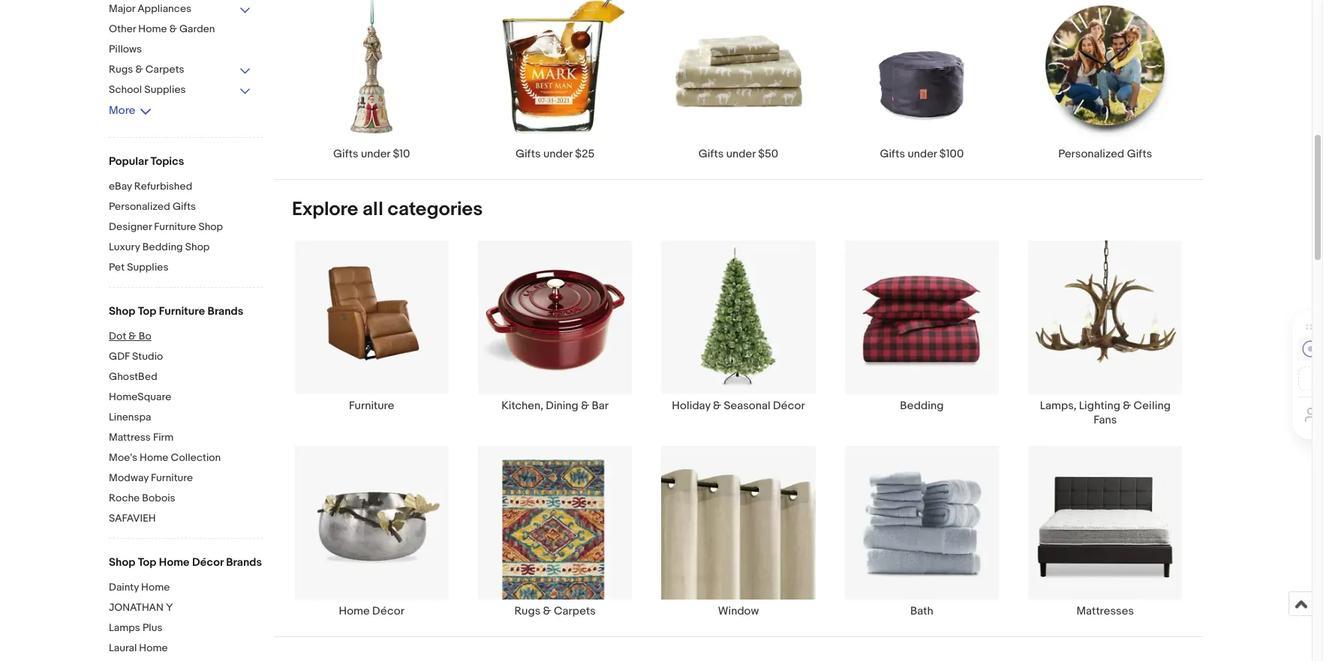 Task type: locate. For each thing, give the bounding box(es) containing it.
1 vertical spatial bedding
[[900, 399, 944, 413]]

décor inside home décor "link"
[[372, 605, 404, 619]]

other home & garden link
[[109, 23, 251, 37]]

0 vertical spatial personalized gifts link
[[1014, 0, 1197, 161]]

&
[[169, 23, 177, 35], [135, 63, 143, 76], [129, 330, 136, 343], [581, 399, 589, 413], [713, 399, 721, 413], [1123, 399, 1131, 413], [543, 605, 551, 619]]

top up the 'bo' at the left of page
[[138, 305, 156, 319]]

1 vertical spatial décor
[[192, 556, 224, 570]]

0 vertical spatial supplies
[[144, 83, 186, 96]]

explore
[[292, 198, 358, 221]]

laural home link
[[109, 642, 263, 657]]

brands up dainty home link
[[226, 556, 262, 570]]

0 horizontal spatial personalized
[[109, 200, 170, 213]]

1 top from the top
[[138, 305, 156, 319]]

1 horizontal spatial décor
[[372, 605, 404, 619]]

gifts inside ebay refurbished personalized gifts designer furniture shop luxury bedding shop pet supplies
[[173, 200, 196, 213]]

rugs inside 'link'
[[514, 605, 541, 619]]

décor
[[773, 399, 805, 413], [192, 556, 224, 570], [372, 605, 404, 619]]

safavieh link
[[109, 513, 263, 527]]

3 under from the left
[[726, 147, 756, 161]]

gdf studio link
[[109, 350, 263, 365]]

personalized inside personalized gifts link
[[1058, 147, 1124, 161]]

supplies for &
[[144, 83, 186, 96]]

under left $10
[[361, 147, 390, 161]]

luxury
[[109, 241, 140, 254]]

brands up dot & bo link
[[208, 305, 243, 319]]

dot & bo link
[[109, 330, 263, 344]]

major
[[109, 2, 135, 15]]

1 horizontal spatial personalized
[[1058, 147, 1124, 161]]

more button
[[109, 104, 152, 118]]

under for $50
[[726, 147, 756, 161]]

under for $10
[[361, 147, 390, 161]]

under
[[361, 147, 390, 161], [543, 147, 573, 161], [726, 147, 756, 161], [908, 147, 937, 161]]

pillows
[[109, 43, 142, 56]]

gifts inside "link"
[[698, 147, 724, 161]]

under inside "link"
[[726, 147, 756, 161]]

seasonal
[[724, 399, 770, 413]]

linenspa link
[[109, 411, 263, 426]]

rugs
[[109, 63, 133, 76], [514, 605, 541, 619]]

1 vertical spatial personalized gifts link
[[109, 200, 263, 215]]

designer
[[109, 221, 152, 233]]

home décor
[[339, 605, 404, 619]]

supplies down the rugs & carpets dropdown button
[[144, 83, 186, 96]]

gifts under $50 link
[[647, 0, 830, 161]]

gifts under $10
[[333, 147, 410, 161]]

ghostbed
[[109, 371, 157, 383]]

0 vertical spatial bedding
[[142, 241, 183, 254]]

window link
[[647, 446, 830, 619]]

1 vertical spatial carpets
[[554, 605, 596, 619]]

2 horizontal spatial décor
[[773, 399, 805, 413]]

1 horizontal spatial carpets
[[554, 605, 596, 619]]

top up dainty
[[138, 556, 156, 570]]

homesquare link
[[109, 391, 263, 405]]

0 vertical spatial top
[[138, 305, 156, 319]]

0 horizontal spatial carpets
[[145, 63, 184, 76]]

0 vertical spatial décor
[[773, 399, 805, 413]]

studio
[[132, 350, 163, 363]]

rugs & carpets button
[[109, 63, 251, 77]]

2 under from the left
[[543, 147, 573, 161]]

under for $25
[[543, 147, 573, 161]]

supplies inside ebay refurbished personalized gifts designer furniture shop luxury bedding shop pet supplies
[[127, 261, 168, 274]]

shop down designer furniture shop link
[[185, 241, 210, 254]]

gifts under $100
[[880, 147, 964, 161]]

supplies for bedding
[[127, 261, 168, 274]]

personalized gifts link
[[1014, 0, 1197, 161], [109, 200, 263, 215]]

gifts under $25 link
[[463, 0, 647, 161]]

top for furniture
[[138, 305, 156, 319]]

supplies inside major appliances other home & garden pillows rugs & carpets school supplies
[[144, 83, 186, 96]]

1 horizontal spatial rugs
[[514, 605, 541, 619]]

supplies
[[144, 83, 186, 96], [127, 261, 168, 274]]

décor inside holiday & seasonal décor link
[[773, 399, 805, 413]]

0 vertical spatial personalized
[[1058, 147, 1124, 161]]

0 horizontal spatial décor
[[192, 556, 224, 570]]

1 vertical spatial supplies
[[127, 261, 168, 274]]

4 under from the left
[[908, 147, 937, 161]]

under left $25
[[543, 147, 573, 161]]

gifts for gifts under $25
[[516, 147, 541, 161]]

0 horizontal spatial personalized gifts link
[[109, 200, 263, 215]]

dainty
[[109, 582, 139, 594]]

ebay refurbished link
[[109, 180, 263, 194]]

0 horizontal spatial bedding
[[142, 241, 183, 254]]

2 top from the top
[[138, 556, 156, 570]]

furniture
[[154, 221, 196, 233], [159, 305, 205, 319], [349, 399, 394, 413], [151, 472, 193, 485]]

1 vertical spatial rugs
[[514, 605, 541, 619]]

bedding
[[142, 241, 183, 254], [900, 399, 944, 413]]

appliances
[[137, 2, 191, 15]]

bo
[[139, 330, 151, 343]]

under left $100
[[908, 147, 937, 161]]

topics
[[150, 155, 184, 169]]

bedding link
[[830, 240, 1014, 428]]

kitchen, dining & bar
[[502, 399, 609, 413]]

gifts for gifts under $50
[[698, 147, 724, 161]]

0 vertical spatial rugs
[[109, 63, 133, 76]]

1 vertical spatial top
[[138, 556, 156, 570]]

luxury bedding shop link
[[109, 241, 263, 255]]

& inside dot & bo gdf studio ghostbed homesquare linenspa mattress firm moe's home collection modway furniture roche bobois safavieh
[[129, 330, 136, 343]]

personalized
[[1058, 147, 1124, 161], [109, 200, 170, 213]]

moe's
[[109, 452, 137, 465]]

lamps, lighting & ceiling fans
[[1040, 399, 1171, 428]]

explore all categories
[[292, 198, 483, 221]]

collection
[[171, 452, 221, 465]]

mattresses
[[1076, 605, 1134, 619]]

dining
[[546, 399, 578, 413]]

gifts under $100 link
[[830, 0, 1014, 161]]

lamps
[[109, 622, 140, 635]]

carpets inside major appliances other home & garden pillows rugs & carpets school supplies
[[145, 63, 184, 76]]

1 under from the left
[[361, 147, 390, 161]]

dainty home jonathan y lamps plus laural home
[[109, 582, 173, 655]]

brands
[[208, 305, 243, 319], [226, 556, 262, 570]]

1 vertical spatial personalized
[[109, 200, 170, 213]]

lamps plus link
[[109, 622, 263, 636]]

home
[[138, 23, 167, 35], [140, 452, 168, 465], [159, 556, 190, 570], [141, 582, 170, 594], [339, 605, 370, 619], [139, 642, 168, 655]]

décor for seasonal
[[773, 399, 805, 413]]

0 horizontal spatial rugs
[[109, 63, 133, 76]]

safavieh
[[109, 513, 156, 525]]

personalized gifts
[[1058, 147, 1152, 161]]

under left $50
[[726, 147, 756, 161]]

0 vertical spatial carpets
[[145, 63, 184, 76]]

carpets
[[145, 63, 184, 76], [554, 605, 596, 619]]

shop top home décor brands
[[109, 556, 262, 570]]

furniture inside dot & bo gdf studio ghostbed homesquare linenspa mattress firm moe's home collection modway furniture roche bobois safavieh
[[151, 472, 193, 485]]

supplies down luxury in the top of the page
[[127, 261, 168, 274]]

top
[[138, 305, 156, 319], [138, 556, 156, 570]]

2 vertical spatial décor
[[372, 605, 404, 619]]



Task type: vqa. For each thing, say whether or not it's contained in the screenshot.
2nd 'UNDER' from left
yes



Task type: describe. For each thing, give the bounding box(es) containing it.
under for $100
[[908, 147, 937, 161]]

holiday
[[672, 399, 710, 413]]

& inside 'link'
[[543, 605, 551, 619]]

gifts for gifts under $100
[[880, 147, 905, 161]]

gifts under $10 link
[[280, 0, 463, 161]]

window
[[718, 605, 759, 619]]

linenspa
[[109, 411, 151, 424]]

pillows link
[[109, 43, 251, 57]]

personalized inside ebay refurbished personalized gifts designer furniture shop luxury bedding shop pet supplies
[[109, 200, 170, 213]]

y
[[166, 602, 173, 615]]

designer furniture shop link
[[109, 221, 263, 235]]

$10
[[393, 147, 410, 161]]

bath
[[910, 605, 933, 619]]

lighting
[[1079, 399, 1120, 413]]

bedding inside ebay refurbished personalized gifts designer furniture shop luxury bedding shop pet supplies
[[142, 241, 183, 254]]

carpets inside 'rugs & carpets' 'link'
[[554, 605, 596, 619]]

holiday & seasonal décor link
[[647, 240, 830, 428]]

bobois
[[142, 492, 175, 505]]

school supplies button
[[109, 83, 251, 98]]

mattresses link
[[1014, 446, 1197, 619]]

rugs inside major appliances other home & garden pillows rugs & carpets school supplies
[[109, 63, 133, 76]]

1 horizontal spatial bedding
[[900, 399, 944, 413]]

home inside home décor "link"
[[339, 605, 370, 619]]

fans
[[1094, 413, 1117, 428]]

moe's home collection link
[[109, 452, 263, 466]]

plus
[[143, 622, 162, 635]]

rugs & carpets link
[[463, 446, 647, 619]]

home inside dot & bo gdf studio ghostbed homesquare linenspa mattress firm moe's home collection modway furniture roche bobois safavieh
[[140, 452, 168, 465]]

other
[[109, 23, 136, 35]]

popular
[[109, 155, 148, 169]]

$50
[[758, 147, 778, 161]]

& inside "lamps, lighting & ceiling fans"
[[1123, 399, 1131, 413]]

major appliances button
[[109, 2, 251, 17]]

lamps,
[[1040, 399, 1076, 413]]

rugs & carpets
[[514, 605, 596, 619]]

roche bobois link
[[109, 492, 263, 507]]

top for home
[[138, 556, 156, 570]]

1 horizontal spatial personalized gifts link
[[1014, 0, 1197, 161]]

ceiling
[[1134, 399, 1171, 413]]

shop top furniture brands
[[109, 305, 243, 319]]

shop up luxury bedding shop link
[[198, 221, 223, 233]]

all
[[362, 198, 383, 221]]

modway furniture link
[[109, 472, 263, 486]]

refurbished
[[134, 180, 192, 193]]

garden
[[179, 23, 215, 35]]

gifts under $50
[[698, 147, 778, 161]]

mattress
[[109, 432, 151, 444]]

holiday & seasonal décor
[[672, 399, 805, 413]]

home décor link
[[280, 446, 463, 619]]

$100
[[939, 147, 964, 161]]

modway
[[109, 472, 149, 485]]

homesquare
[[109, 391, 171, 404]]

lamps, lighting & ceiling fans link
[[1014, 240, 1197, 428]]

gdf
[[109, 350, 130, 363]]

gifts for gifts under $10
[[333, 147, 358, 161]]

shop up dot
[[109, 305, 135, 319]]

jonathan
[[109, 602, 164, 615]]

mattress firm link
[[109, 432, 263, 446]]

firm
[[153, 432, 174, 444]]

dot & bo gdf studio ghostbed homesquare linenspa mattress firm moe's home collection modway furniture roche bobois safavieh
[[109, 330, 221, 525]]

pet supplies link
[[109, 261, 263, 275]]

roche
[[109, 492, 140, 505]]

bath link
[[830, 446, 1014, 619]]

1 vertical spatial brands
[[226, 556, 262, 570]]

ghostbed link
[[109, 371, 263, 385]]

furniture link
[[280, 240, 463, 428]]

dainty home link
[[109, 582, 263, 596]]

ebay
[[109, 180, 132, 193]]

school
[[109, 83, 142, 96]]

kitchen, dining & bar link
[[463, 240, 647, 428]]

kitchen,
[[502, 399, 543, 413]]

shop up dainty
[[109, 556, 135, 570]]

0 vertical spatial brands
[[208, 305, 243, 319]]

categories
[[388, 198, 483, 221]]

pet
[[109, 261, 125, 274]]

jonathan y link
[[109, 602, 263, 616]]

furniture inside ebay refurbished personalized gifts designer furniture shop luxury bedding shop pet supplies
[[154, 221, 196, 233]]

home inside major appliances other home & garden pillows rugs & carpets school supplies
[[138, 23, 167, 35]]

bar
[[592, 399, 609, 413]]

more
[[109, 104, 135, 118]]

major appliances other home & garden pillows rugs & carpets school supplies
[[109, 2, 215, 96]]

gifts under $25
[[516, 147, 595, 161]]

popular topics
[[109, 155, 184, 169]]

décor for home
[[192, 556, 224, 570]]

ebay refurbished personalized gifts designer furniture shop luxury bedding shop pet supplies
[[109, 180, 223, 274]]

laural
[[109, 642, 137, 655]]



